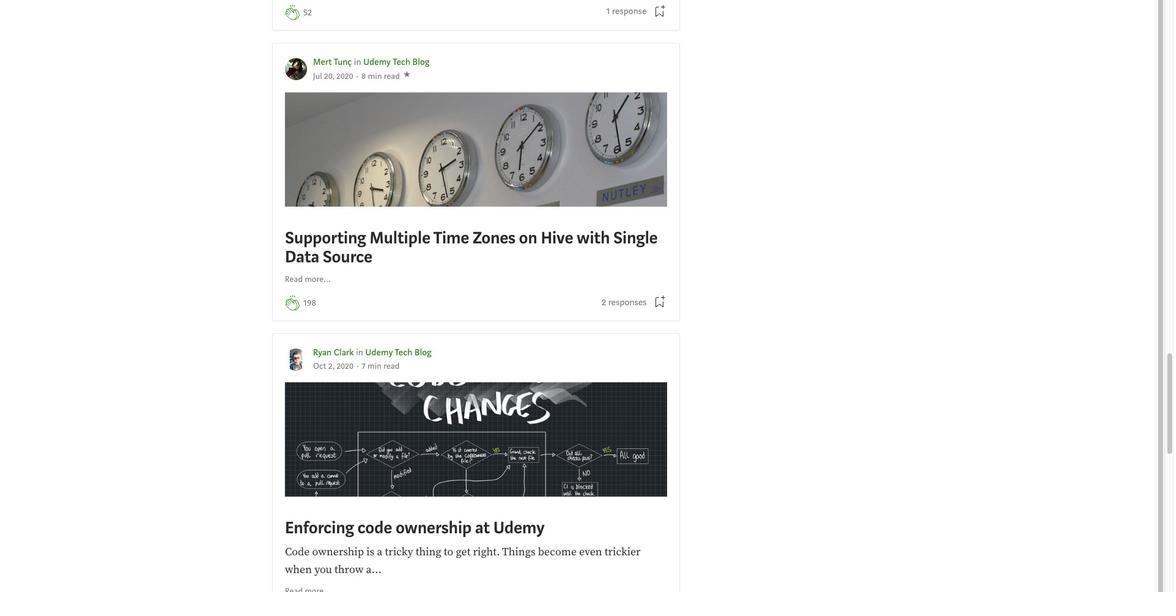 Task type: locate. For each thing, give the bounding box(es) containing it.
even
[[580, 545, 603, 559]]

throw
[[335, 563, 364, 577]]

udemy tech blog link
[[364, 56, 430, 68], [366, 347, 432, 359]]

2
[[602, 297, 607, 308]]

in right clark
[[356, 347, 364, 359]]

ownership
[[396, 517, 472, 539], [312, 545, 364, 559]]

20,
[[324, 71, 335, 82]]

0 vertical spatial 2020
[[337, 71, 354, 82]]

blog for time
[[413, 56, 430, 68]]

go to the profile of mert tunç image
[[285, 58, 307, 80]]

7 min read image
[[362, 361, 400, 372]]

ownership inside code ownership is a tricky thing to get right. things become even trickier when you throw a…
[[312, 545, 364, 559]]

code ownership is a tricky thing to get right. things become even trickier when you throw a…
[[285, 545, 641, 577]]

enforcing
[[285, 517, 354, 539]]

1 2020 from the top
[[337, 71, 354, 82]]

udemy tech blog link up 7 min read image
[[366, 347, 432, 359]]

in
[[354, 56, 361, 68], [356, 347, 364, 359]]

hive
[[541, 227, 574, 249]]

0 horizontal spatial ownership
[[312, 545, 364, 559]]

mert
[[313, 56, 332, 68]]

198 button
[[304, 297, 316, 311]]

supporting multiple time zones on hive with single data source link
[[285, 92, 667, 270]]

1 vertical spatial udemy
[[366, 347, 393, 359]]

udemy for code
[[366, 347, 393, 359]]

1 vertical spatial ownership
[[312, 545, 364, 559]]

ownership up 'throw'
[[312, 545, 364, 559]]

read more…
[[285, 274, 331, 285]]

0 vertical spatial udemy
[[364, 56, 391, 68]]

udemy tech blog link up the 8 min read image
[[364, 56, 430, 68]]

2 responses link
[[602, 296, 647, 310]]

udemy tech blog link for code
[[366, 347, 432, 359]]

1 response
[[607, 6, 647, 17]]

in right tunç
[[354, 56, 361, 68]]

go to the profile of ryan clark image
[[285, 349, 307, 371]]

0 vertical spatial blog
[[413, 56, 430, 68]]

at udemy
[[475, 517, 545, 539]]

responses
[[609, 297, 647, 308]]

2 2020 from the top
[[337, 361, 354, 372]]

mert tunç link
[[313, 56, 352, 68]]

2020 down tunç
[[337, 71, 354, 82]]

in for supporting
[[354, 56, 361, 68]]

0 vertical spatial in
[[354, 56, 361, 68]]

198
[[304, 298, 316, 309]]

supporting
[[285, 227, 366, 249]]

tech
[[393, 56, 411, 68], [395, 347, 413, 359]]

on
[[519, 227, 538, 249]]

udemy
[[364, 56, 391, 68], [366, 347, 393, 359]]

tech up the 8 min read image
[[393, 56, 411, 68]]

thing
[[416, 545, 442, 559]]

tunç
[[334, 56, 352, 68]]

supporting multiple time zones on hive with single data source
[[285, 227, 658, 268]]

0 vertical spatial udemy tech blog link
[[364, 56, 430, 68]]

blog
[[413, 56, 430, 68], [415, 347, 432, 359]]

ownership up "thing"
[[396, 517, 472, 539]]

multiple
[[370, 227, 431, 249]]

enforcing code ownership at udemy
[[285, 517, 545, 539]]

jul 20, 2020
[[313, 71, 354, 82]]

clark
[[334, 347, 354, 359]]

tech up 7 min read image
[[395, 347, 413, 359]]

1 vertical spatial tech
[[395, 347, 413, 359]]

to
[[444, 545, 454, 559]]

1 vertical spatial blog
[[415, 347, 432, 359]]

udemy up 7 min read image
[[366, 347, 393, 359]]

2020
[[337, 71, 354, 82], [337, 361, 354, 372]]

oct 2, 2020 link
[[313, 361, 354, 372]]

tricky
[[385, 545, 413, 559]]

2,
[[329, 361, 335, 372]]

1 vertical spatial in
[[356, 347, 364, 359]]

1 vertical spatial udemy tech blog link
[[366, 347, 432, 359]]

1 vertical spatial 2020
[[337, 361, 354, 372]]

ryan
[[313, 347, 332, 359]]

0 vertical spatial ownership
[[396, 517, 472, 539]]

0 vertical spatial tech
[[393, 56, 411, 68]]

data source
[[285, 246, 373, 268]]

with
[[577, 227, 610, 249]]

things
[[502, 545, 536, 559]]

in for enforcing
[[356, 347, 364, 359]]

2020 down clark
[[337, 361, 354, 372]]

1 horizontal spatial ownership
[[396, 517, 472, 539]]

udemy up the 8 min read image
[[364, 56, 391, 68]]



Task type: describe. For each thing, give the bounding box(es) containing it.
2020 for enforcing
[[337, 361, 354, 372]]

mert tunç in udemy tech blog
[[313, 56, 430, 68]]

zones
[[473, 227, 516, 249]]

code
[[285, 545, 310, 559]]

a…
[[366, 563, 382, 577]]

52 button
[[304, 6, 312, 20]]

a
[[377, 545, 383, 559]]

jul
[[313, 71, 322, 82]]

ryan clark link
[[313, 347, 354, 359]]

52
[[304, 7, 312, 18]]

code
[[358, 517, 392, 539]]

become
[[538, 545, 577, 559]]

8 min read image
[[362, 71, 400, 82]]

1
[[607, 6, 610, 17]]

when
[[285, 563, 312, 577]]

is
[[367, 545, 375, 559]]

oct 2, 2020
[[313, 361, 354, 372]]

oct
[[313, 361, 327, 372]]

ryan clark in udemy tech blog
[[313, 347, 432, 359]]

udemy for multiple
[[364, 56, 391, 68]]

jul 20, 2020 link
[[313, 71, 354, 82]]

blog for ownership
[[415, 347, 432, 359]]

trickier
[[605, 545, 641, 559]]

more…
[[305, 274, 331, 285]]

time
[[434, 227, 469, 249]]

read more… link
[[285, 274, 331, 287]]

get
[[456, 545, 471, 559]]

response
[[613, 6, 647, 17]]

read
[[285, 274, 303, 285]]

right.
[[473, 545, 500, 559]]

you
[[315, 563, 332, 577]]

tech for multiple
[[393, 56, 411, 68]]

2 responses
[[602, 297, 647, 308]]

2020 for supporting
[[337, 71, 354, 82]]

tech for code
[[395, 347, 413, 359]]

1 response link
[[607, 5, 647, 19]]

udemy tech blog link for multiple
[[364, 56, 430, 68]]

single
[[614, 227, 658, 249]]



Task type: vqa. For each thing, say whether or not it's contained in the screenshot.
52
yes



